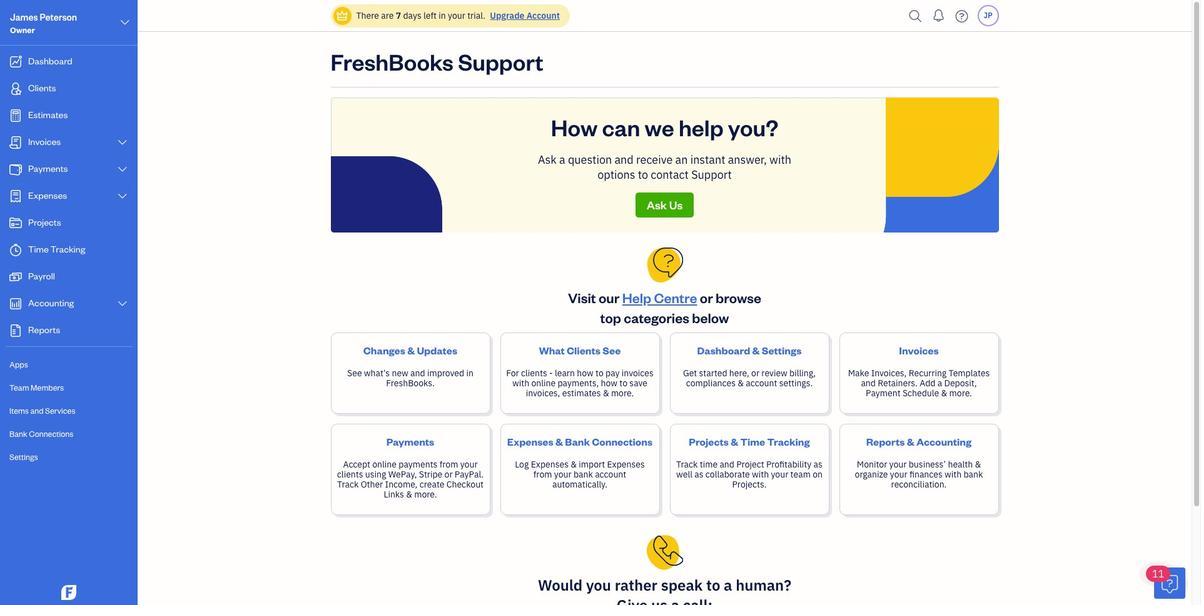 Task type: locate. For each thing, give the bounding box(es) containing it.
profitability
[[766, 459, 812, 471]]

0 vertical spatial see
[[603, 344, 621, 357]]

settings.
[[779, 378, 813, 389]]

and inside ask a question and receive an instant answer, with options to contact support
[[615, 153, 634, 167]]

3 chevron large down image from the top
[[117, 191, 128, 201]]

a inside ask a question and receive an instant answer, with options to contact support
[[559, 153, 565, 167]]

there are 7 days left in your trial. upgrade account
[[356, 10, 560, 21]]

schedule
[[903, 388, 939, 399]]

ask down how on the top of page
[[538, 153, 557, 167]]

1 horizontal spatial reports
[[867, 435, 905, 449]]

1 horizontal spatial bank
[[964, 469, 983, 481]]

and up options
[[615, 153, 634, 167]]

invoices,
[[526, 388, 560, 399]]

1 vertical spatial settings
[[9, 452, 38, 462]]

with inside monitor your business' health & organize your finances with bank reconciliation.
[[945, 469, 962, 481]]

0 horizontal spatial more.
[[414, 489, 437, 501]]

projects for projects
[[28, 216, 61, 228]]

from right log
[[534, 469, 552, 481]]

dashboard inside main element
[[28, 55, 72, 67]]

reports
[[28, 324, 60, 336], [867, 435, 905, 449]]

0 vertical spatial in
[[439, 10, 446, 21]]

& left import
[[571, 459, 577, 471]]

0 vertical spatial or
[[700, 289, 713, 307]]

0 vertical spatial accounting
[[28, 297, 74, 309]]

how left save
[[601, 378, 618, 389]]

in for left
[[439, 10, 446, 21]]

1 horizontal spatial track
[[676, 459, 698, 471]]

1 vertical spatial support
[[691, 168, 732, 182]]

0 horizontal spatial a
[[559, 153, 565, 167]]

0 vertical spatial settings
[[762, 344, 802, 357]]

account for bank
[[595, 469, 626, 481]]

0 horizontal spatial invoices
[[28, 136, 61, 148]]

notifications image
[[929, 3, 949, 28]]

1 vertical spatial ask
[[647, 198, 667, 212]]

in inside see what's new and improved in freshbooks.
[[466, 368, 474, 379]]

connections
[[29, 429, 73, 439], [592, 435, 653, 449]]

0 vertical spatial reports
[[28, 324, 60, 336]]

bank down "items"
[[9, 429, 27, 439]]

and left "retainers."
[[861, 378, 876, 389]]

templates
[[949, 368, 990, 379]]

ask inside ask a question and receive an instant answer, with options to contact support
[[538, 153, 557, 167]]

see
[[603, 344, 621, 357], [347, 368, 362, 379]]

browse
[[716, 289, 762, 307]]

projects up time
[[689, 435, 729, 449]]

bank connections link
[[3, 424, 134, 446]]

tracking inside main element
[[50, 243, 85, 255]]

0 horizontal spatial bank
[[574, 469, 593, 481]]

1 horizontal spatial online
[[531, 378, 556, 389]]

team
[[791, 469, 811, 481]]

0 horizontal spatial dashboard
[[28, 55, 72, 67]]

clients
[[28, 82, 56, 94], [567, 344, 601, 357]]

and inside track time and project profitability as well as collaborate with your team on projects.
[[720, 459, 735, 471]]

items and services
[[9, 406, 75, 416]]

connections down items and services
[[29, 429, 73, 439]]

0 vertical spatial a
[[559, 153, 565, 167]]

0 vertical spatial online
[[531, 378, 556, 389]]

chevron large down image inside invoices link
[[117, 138, 128, 148]]

changes & updates
[[363, 344, 457, 357]]

bank connections
[[9, 429, 73, 439]]

online up other on the left bottom of the page
[[372, 459, 397, 471]]

0 horizontal spatial time
[[28, 243, 49, 255]]

with right finances
[[945, 469, 962, 481]]

0 horizontal spatial clients
[[337, 469, 363, 481]]

& up log expenses & import expenses from your bank account automatically.
[[556, 435, 563, 449]]

1 chevron large down image from the top
[[117, 138, 128, 148]]

invoices link
[[3, 130, 134, 156]]

as right the team
[[814, 459, 823, 471]]

to right speak
[[706, 576, 720, 596]]

1 vertical spatial chevron large down image
[[117, 165, 128, 175]]

1 horizontal spatial see
[[603, 344, 621, 357]]

1 horizontal spatial dashboard
[[697, 344, 750, 357]]

online inside accept online payments from your clients using wepay, stripe or paypal. track other income, create checkout links & more.
[[372, 459, 397, 471]]

dashboard up clients link at the left top
[[28, 55, 72, 67]]

organize
[[855, 469, 888, 481]]

0 vertical spatial invoices
[[28, 136, 61, 148]]

2 chevron large down image from the top
[[117, 165, 128, 175]]

1 horizontal spatial projects
[[689, 435, 729, 449]]

how
[[551, 113, 598, 142]]

reports & accounting
[[867, 435, 972, 449]]

& right started
[[738, 378, 744, 389]]

or right here,
[[752, 368, 760, 379]]

payments up the payments on the bottom left
[[387, 435, 434, 449]]

project
[[737, 459, 764, 471]]

1 vertical spatial dashboard
[[697, 344, 750, 357]]

2 bank from the left
[[964, 469, 983, 481]]

more. down stripe at the left of the page
[[414, 489, 437, 501]]

with inside ask a question and receive an instant answer, with options to contact support
[[770, 153, 792, 167]]

1 horizontal spatial support
[[691, 168, 732, 182]]

tracking up profitability
[[767, 435, 810, 449]]

support
[[458, 47, 544, 76], [691, 168, 732, 182]]

11 button
[[1146, 566, 1186, 599]]

more. down pay at right
[[611, 388, 634, 399]]

see inside see what's new and improved in freshbooks.
[[347, 368, 362, 379]]

ask us
[[647, 198, 683, 212]]

or
[[700, 289, 713, 307], [752, 368, 760, 379], [445, 469, 453, 481]]

contact
[[651, 168, 689, 182]]

0 horizontal spatial see
[[347, 368, 362, 379]]

0 horizontal spatial connections
[[29, 429, 73, 439]]

automatically.
[[552, 479, 608, 491]]

to down receive
[[638, 168, 648, 182]]

1 horizontal spatial in
[[466, 368, 474, 379]]

0 horizontal spatial settings
[[9, 452, 38, 462]]

0 vertical spatial time
[[28, 243, 49, 255]]

account inside log expenses & import expenses from your bank account automatically.
[[595, 469, 626, 481]]

projects right project icon
[[28, 216, 61, 228]]

recurring
[[909, 368, 947, 379]]

or up the below
[[700, 289, 713, 307]]

billing,
[[790, 368, 816, 379]]

income,
[[385, 479, 418, 491]]

settings link
[[3, 447, 134, 469]]

or right stripe at the left of the page
[[445, 469, 453, 481]]

& down pay at right
[[603, 388, 609, 399]]

dashboard for dashboard & settings
[[697, 344, 750, 357]]

crown image
[[336, 9, 349, 22]]

your left import
[[554, 469, 572, 481]]

1 horizontal spatial clients
[[567, 344, 601, 357]]

log
[[515, 459, 529, 471]]

dashboard up started
[[697, 344, 750, 357]]

0 vertical spatial chevron large down image
[[119, 15, 131, 30]]

payment image
[[8, 163, 23, 176]]

0 vertical spatial track
[[676, 459, 698, 471]]

& inside the get started here, or review billing, compliances & account settings.
[[738, 378, 744, 389]]

chevron large down image
[[117, 138, 128, 148], [117, 165, 128, 175], [117, 191, 128, 201]]

0 vertical spatial dashboard
[[28, 55, 72, 67]]

& right add
[[941, 388, 948, 399]]

your left the team
[[771, 469, 789, 481]]

0 horizontal spatial online
[[372, 459, 397, 471]]

0 horizontal spatial or
[[445, 469, 453, 481]]

to left save
[[620, 378, 628, 389]]

tracking down projects link
[[50, 243, 85, 255]]

or inside the visit our help centre or browse top categories below
[[700, 289, 713, 307]]

settings up review
[[762, 344, 802, 357]]

& right health
[[975, 459, 981, 471]]

a left human?
[[724, 576, 732, 596]]

account left settings.
[[746, 378, 777, 389]]

reports inside main element
[[28, 324, 60, 336]]

& right links
[[406, 489, 412, 501]]

track
[[676, 459, 698, 471], [337, 479, 359, 491]]

invoices up recurring
[[899, 344, 939, 357]]

2 horizontal spatial more.
[[950, 388, 972, 399]]

bank up import
[[565, 435, 590, 449]]

on
[[813, 469, 823, 481]]

1 vertical spatial online
[[372, 459, 397, 471]]

and inside main element
[[30, 406, 44, 416]]

ask left us
[[647, 198, 667, 212]]

more. inside accept online payments from your clients using wepay, stripe or paypal. track other income, create checkout links & more.
[[414, 489, 437, 501]]

1 vertical spatial payments
[[387, 435, 434, 449]]

settings down bank connections
[[9, 452, 38, 462]]

a inside make invoices, recurring templates and retainers. add a deposit, payment schedule & more.
[[938, 378, 942, 389]]

1 horizontal spatial a
[[724, 576, 732, 596]]

with right collaborate
[[752, 469, 769, 481]]

report image
[[8, 325, 23, 337]]

as right well
[[695, 469, 704, 481]]

chevron large down image down payments link
[[117, 191, 128, 201]]

payments
[[28, 163, 68, 175], [387, 435, 434, 449]]

0 horizontal spatial reports
[[28, 324, 60, 336]]

0 horizontal spatial how
[[577, 368, 594, 379]]

1 vertical spatial clients
[[337, 469, 363, 481]]

chevron large down image down estimates link
[[117, 138, 128, 148]]

1 horizontal spatial settings
[[762, 344, 802, 357]]

1 vertical spatial accounting
[[917, 435, 972, 449]]

track inside track time and project profitability as well as collaborate with your team on projects.
[[676, 459, 698, 471]]

0 vertical spatial projects
[[28, 216, 61, 228]]

from up 'checkout'
[[440, 459, 458, 471]]

a right add
[[938, 378, 942, 389]]

account inside the get started here, or review billing, compliances & account settings.
[[746, 378, 777, 389]]

1 horizontal spatial as
[[814, 459, 823, 471]]

1 horizontal spatial bank
[[565, 435, 590, 449]]

with inside for clients - learn how to pay invoices with online payments, how to save invoices, estimates & more.
[[512, 378, 529, 389]]

stripe
[[419, 469, 443, 481]]

1 vertical spatial a
[[938, 378, 942, 389]]

with right the answer,
[[770, 153, 792, 167]]

what's
[[364, 368, 390, 379]]

2 vertical spatial a
[[724, 576, 732, 596]]

1 bank from the left
[[574, 469, 593, 481]]

expenses inside main element
[[28, 190, 67, 201]]

other
[[361, 479, 383, 491]]

1 vertical spatial track
[[337, 479, 359, 491]]

clients left '-'
[[521, 368, 547, 379]]

1 horizontal spatial time
[[740, 435, 765, 449]]

0 horizontal spatial tracking
[[50, 243, 85, 255]]

more. down 'templates'
[[950, 388, 972, 399]]

1 horizontal spatial clients
[[521, 368, 547, 379]]

resource center badge image
[[1154, 568, 1186, 599]]

0 horizontal spatial payments
[[28, 163, 68, 175]]

time up project
[[740, 435, 765, 449]]

finances
[[910, 469, 943, 481]]

0 vertical spatial account
[[746, 378, 777, 389]]

clients link
[[3, 76, 134, 102]]

your up 'checkout'
[[460, 459, 478, 471]]

from inside accept online payments from your clients using wepay, stripe or paypal. track other income, create checkout links & more.
[[440, 459, 458, 471]]

0 horizontal spatial in
[[439, 10, 446, 21]]

your inside log expenses & import expenses from your bank account automatically.
[[554, 469, 572, 481]]

time right timer 'icon'
[[28, 243, 49, 255]]

2 horizontal spatial a
[[938, 378, 942, 389]]

updates
[[417, 344, 457, 357]]

bank
[[574, 469, 593, 481], [964, 469, 983, 481]]

1 vertical spatial see
[[347, 368, 362, 379]]

payments right payment icon at the left top
[[28, 163, 68, 175]]

invoice image
[[8, 136, 23, 149]]

1 horizontal spatial or
[[700, 289, 713, 307]]

1 vertical spatial time
[[740, 435, 765, 449]]

accounting link
[[3, 292, 134, 317]]

we
[[645, 113, 674, 142]]

options
[[598, 168, 635, 182]]

visit
[[568, 289, 596, 307]]

1 horizontal spatial account
[[746, 378, 777, 389]]

bank inside monitor your business' health & organize your finances with bank reconciliation.
[[964, 469, 983, 481]]

track left time
[[676, 459, 698, 471]]

or inside accept online payments from your clients using wepay, stripe or paypal. track other income, create checkout links & more.
[[445, 469, 453, 481]]

bank right business'
[[964, 469, 983, 481]]

0 horizontal spatial clients
[[28, 82, 56, 94]]

below
[[692, 309, 729, 327]]

reports right report image on the left of page
[[28, 324, 60, 336]]

1 vertical spatial reports
[[867, 435, 905, 449]]

1 horizontal spatial more.
[[611, 388, 634, 399]]

help
[[622, 289, 652, 307]]

estimates link
[[3, 103, 134, 129]]

account down expenses & bank connections
[[595, 469, 626, 481]]

to left pay at right
[[596, 368, 604, 379]]

see up pay at right
[[603, 344, 621, 357]]

log expenses & import expenses from your bank account automatically.
[[515, 459, 645, 491]]

time inside time tracking link
[[28, 243, 49, 255]]

0 vertical spatial chevron large down image
[[117, 138, 128, 148]]

chevron large down image
[[119, 15, 131, 30], [117, 299, 128, 309]]

1 horizontal spatial tracking
[[767, 435, 810, 449]]

with
[[770, 153, 792, 167], [512, 378, 529, 389], [752, 469, 769, 481], [945, 469, 962, 481]]

in right improved
[[466, 368, 474, 379]]

paypal.
[[455, 469, 484, 481]]

dashboard image
[[8, 56, 23, 68]]

2 vertical spatial chevron large down image
[[117, 191, 128, 201]]

0 horizontal spatial bank
[[9, 429, 27, 439]]

expenses right expense icon
[[28, 190, 67, 201]]

online right the for
[[531, 378, 556, 389]]

and right new
[[411, 368, 425, 379]]

see what's new and improved in freshbooks.
[[347, 368, 474, 389]]

0 horizontal spatial from
[[440, 459, 458, 471]]

accounting up health
[[917, 435, 972, 449]]

invoices down estimates
[[28, 136, 61, 148]]

clients up learn at bottom
[[567, 344, 601, 357]]

bank down expenses & bank connections
[[574, 469, 593, 481]]

track down accept
[[337, 479, 359, 491]]

retainers.
[[878, 378, 918, 389]]

0 horizontal spatial projects
[[28, 216, 61, 228]]

settings inside settings link
[[9, 452, 38, 462]]

in right 'left'
[[439, 10, 446, 21]]

support down upgrade
[[458, 47, 544, 76]]

1 horizontal spatial invoices
[[899, 344, 939, 357]]

reports for reports & accounting
[[867, 435, 905, 449]]

team members link
[[3, 377, 134, 399]]

apps
[[9, 360, 28, 370]]

question
[[568, 153, 612, 167]]

support down instant
[[691, 168, 732, 182]]

more. inside make invoices, recurring templates and retainers. add a deposit, payment schedule & more.
[[950, 388, 972, 399]]

freshbooks
[[331, 47, 454, 76]]

invoices
[[622, 368, 654, 379]]

1 vertical spatial projects
[[689, 435, 729, 449]]

payment
[[866, 388, 901, 399]]

1 vertical spatial or
[[752, 368, 760, 379]]

a left question
[[559, 153, 565, 167]]

clients inside for clients - learn how to pay invoices with online payments, how to save invoices, estimates & more.
[[521, 368, 547, 379]]

0 vertical spatial clients
[[28, 82, 56, 94]]

ask inside button
[[647, 198, 667, 212]]

1 horizontal spatial ask
[[647, 198, 667, 212]]

1 vertical spatial in
[[466, 368, 474, 379]]

ask
[[538, 153, 557, 167], [647, 198, 667, 212]]

and right time
[[720, 459, 735, 471]]

estimate image
[[8, 110, 23, 122]]

see left what's
[[347, 368, 362, 379]]

0 horizontal spatial account
[[595, 469, 626, 481]]

clients left using on the bottom of the page
[[337, 469, 363, 481]]

2 vertical spatial or
[[445, 469, 453, 481]]

links
[[384, 489, 404, 501]]

in
[[439, 10, 446, 21], [466, 368, 474, 379]]

0 horizontal spatial track
[[337, 479, 359, 491]]

clients inside main element
[[28, 82, 56, 94]]

chevron large down image for expenses
[[117, 191, 128, 201]]

0 vertical spatial clients
[[521, 368, 547, 379]]

expenses up log
[[507, 435, 554, 449]]

11
[[1153, 568, 1165, 581]]

& up project
[[731, 435, 738, 449]]

projects inside main element
[[28, 216, 61, 228]]

with left '-'
[[512, 378, 529, 389]]

team
[[9, 383, 29, 393]]

0 horizontal spatial ask
[[538, 153, 557, 167]]

and right "items"
[[30, 406, 44, 416]]

as
[[814, 459, 823, 471], [695, 469, 704, 481]]

from inside log expenses & import expenses from your bank account automatically.
[[534, 469, 552, 481]]

2 horizontal spatial or
[[752, 368, 760, 379]]

help
[[679, 113, 724, 142]]

clients right 'client' image
[[28, 82, 56, 94]]

how up "estimates"
[[577, 368, 594, 379]]

accounting
[[28, 297, 74, 309], [917, 435, 972, 449]]

1 vertical spatial account
[[595, 469, 626, 481]]

items
[[9, 406, 29, 416]]

dashboard
[[28, 55, 72, 67], [697, 344, 750, 357]]

1 horizontal spatial how
[[601, 378, 618, 389]]

payments inside payments link
[[28, 163, 68, 175]]

more.
[[611, 388, 634, 399], [950, 388, 972, 399], [414, 489, 437, 501]]

reconciliation.
[[891, 479, 947, 491]]

connections up import
[[592, 435, 653, 449]]

well
[[676, 469, 693, 481]]

0 vertical spatial tracking
[[50, 243, 85, 255]]

0 horizontal spatial accounting
[[28, 297, 74, 309]]

clients
[[521, 368, 547, 379], [337, 469, 363, 481]]

0 vertical spatial support
[[458, 47, 544, 76]]

reports up monitor
[[867, 435, 905, 449]]

bank inside main element
[[9, 429, 27, 439]]

chevron large down image down invoices link
[[117, 165, 128, 175]]

ask a question and receive an instant answer, with options to contact support
[[538, 153, 792, 182]]

accounting down 'payroll'
[[28, 297, 74, 309]]



Task type: describe. For each thing, give the bounding box(es) containing it.
answer,
[[728, 153, 767, 167]]

chevron large down image for invoices
[[117, 138, 128, 148]]

time tracking link
[[3, 238, 134, 263]]

clients inside accept online payments from your clients using wepay, stripe or paypal. track other income, create checkout links & more.
[[337, 469, 363, 481]]

1 vertical spatial clients
[[567, 344, 601, 357]]

main element
[[0, 0, 169, 606]]

human?
[[736, 576, 792, 596]]

monitor your business' health & organize your finances with bank reconciliation.
[[855, 459, 983, 491]]

& inside log expenses & import expenses from your bank account automatically.
[[571, 459, 577, 471]]

projects link
[[3, 211, 134, 237]]

expense image
[[8, 190, 23, 203]]

learn
[[555, 368, 575, 379]]

time tracking
[[28, 243, 85, 255]]

expenses & bank connections
[[507, 435, 653, 449]]

ask for ask us
[[647, 198, 667, 212]]

visit our help centre or browse top categories below
[[568, 289, 762, 327]]

and inside make invoices, recurring templates and retainers. add a deposit, payment schedule & more.
[[861, 378, 876, 389]]

go to help image
[[952, 7, 972, 25]]

are
[[381, 10, 394, 21]]

your left finances
[[890, 469, 908, 481]]

with for what clients see
[[512, 378, 529, 389]]

time
[[700, 459, 718, 471]]

dashboard for dashboard
[[28, 55, 72, 67]]

apps link
[[3, 354, 134, 376]]

upgrade
[[490, 10, 525, 21]]

how can we help you?
[[551, 113, 779, 142]]

help centre link
[[622, 289, 697, 307]]

accept online payments from your clients using wepay, stripe or paypal. track other income, create checkout links & more.
[[337, 459, 484, 501]]

business'
[[909, 459, 946, 471]]

with inside track time and project profitability as well as collaborate with your team on projects.
[[752, 469, 769, 481]]

payments link
[[3, 157, 134, 183]]

0 horizontal spatial as
[[695, 469, 704, 481]]

projects.
[[732, 479, 767, 491]]

& inside monitor your business' health & organize your finances with bank reconciliation.
[[975, 459, 981, 471]]

review
[[762, 368, 788, 379]]

trial.
[[468, 10, 486, 21]]

expenses right import
[[607, 459, 645, 471]]

ask us button
[[636, 193, 694, 218]]

would you rather speak to a human?
[[538, 576, 792, 596]]

changes
[[363, 344, 405, 357]]

ask for ask a question and receive an instant answer, with options to contact support
[[538, 153, 557, 167]]

get
[[683, 368, 697, 379]]

dashboard & settings
[[697, 344, 802, 357]]

add
[[920, 378, 936, 389]]

make
[[848, 368, 869, 379]]

online inside for clients - learn how to pay invoices with online payments, how to save invoices, estimates & more.
[[531, 378, 556, 389]]

top
[[600, 309, 621, 327]]

get started here, or review billing, compliances & account settings.
[[683, 368, 816, 389]]

& up business'
[[907, 435, 915, 449]]

dashboard link
[[3, 49, 134, 75]]

& inside make invoices, recurring templates and retainers. add a deposit, payment schedule & more.
[[941, 388, 948, 399]]

estimates
[[562, 388, 601, 399]]

project image
[[8, 217, 23, 230]]

there
[[356, 10, 379, 21]]

account for settings
[[746, 378, 777, 389]]

track inside accept online payments from your clients using wepay, stripe or paypal. track other income, create checkout links & more.
[[337, 479, 359, 491]]

jp
[[984, 11, 993, 20]]

with for how can we help you?
[[770, 153, 792, 167]]

speak
[[661, 576, 703, 596]]

expenses right log
[[531, 459, 569, 471]]

create
[[420, 479, 445, 491]]

instant
[[691, 153, 726, 167]]

items and services link
[[3, 400, 134, 422]]

support inside ask a question and receive an instant answer, with options to contact support
[[691, 168, 732, 182]]

reports for reports
[[28, 324, 60, 336]]

timer image
[[8, 244, 23, 257]]

improved
[[427, 368, 464, 379]]

your left trial.
[[448, 10, 465, 21]]

your inside accept online payments from your clients using wepay, stripe or paypal. track other income, create checkout links & more.
[[460, 459, 478, 471]]

bank inside log expenses & import expenses from your bank account automatically.
[[574, 469, 593, 481]]

you?
[[728, 113, 779, 142]]

here,
[[729, 368, 749, 379]]

rather
[[615, 576, 658, 596]]

team members
[[9, 383, 64, 393]]

categories
[[624, 309, 689, 327]]

wepay,
[[388, 469, 417, 481]]

1 horizontal spatial connections
[[592, 435, 653, 449]]

& up new
[[407, 344, 415, 357]]

in for improved
[[466, 368, 474, 379]]

chart image
[[8, 298, 23, 310]]

our
[[599, 289, 620, 307]]

more. inside for clients - learn how to pay invoices with online payments, how to save invoices, estimates & more.
[[611, 388, 634, 399]]

or inside the get started here, or review billing, compliances & account settings.
[[752, 368, 760, 379]]

freshbooks.
[[386, 378, 435, 389]]

would
[[538, 576, 583, 596]]

new
[[392, 368, 408, 379]]

payments,
[[558, 378, 599, 389]]

1 vertical spatial invoices
[[899, 344, 939, 357]]

collaborate
[[706, 469, 750, 481]]

with for reports & accounting
[[945, 469, 962, 481]]

peterson
[[40, 11, 77, 23]]

1 horizontal spatial payments
[[387, 435, 434, 449]]

import
[[579, 459, 605, 471]]

an
[[675, 153, 688, 167]]

-
[[549, 368, 553, 379]]

expenses link
[[3, 184, 134, 210]]

1 vertical spatial chevron large down image
[[117, 299, 128, 309]]

payroll
[[28, 270, 55, 282]]

to inside ask a question and receive an instant answer, with options to contact support
[[638, 168, 648, 182]]

0 horizontal spatial support
[[458, 47, 544, 76]]

your inside track time and project profitability as well as collaborate with your team on projects.
[[771, 469, 789, 481]]

pay
[[606, 368, 620, 379]]

what clients see
[[539, 344, 621, 357]]

payroll link
[[3, 265, 134, 290]]

days
[[403, 10, 422, 21]]

health
[[948, 459, 973, 471]]

& inside accept online payments from your clients using wepay, stripe or paypal. track other income, create checkout links & more.
[[406, 489, 412, 501]]

account
[[527, 10, 560, 21]]

& inside for clients - learn how to pay invoices with online payments, how to save invoices, estimates & more.
[[603, 388, 609, 399]]

members
[[31, 383, 64, 393]]

1 horizontal spatial accounting
[[917, 435, 972, 449]]

accounting inside main element
[[28, 297, 74, 309]]

payments
[[399, 459, 438, 471]]

money image
[[8, 271, 23, 283]]

for
[[506, 368, 519, 379]]

& up the get started here, or review billing, compliances & account settings.
[[752, 344, 760, 357]]

client image
[[8, 83, 23, 95]]

projects & time tracking
[[689, 435, 810, 449]]

you
[[586, 576, 611, 596]]

track time and project profitability as well as collaborate with your team on projects.
[[676, 459, 823, 491]]

invoices inside main element
[[28, 136, 61, 148]]

freshbooks support
[[331, 47, 544, 76]]

save
[[630, 378, 648, 389]]

and inside see what's new and improved in freshbooks.
[[411, 368, 425, 379]]

your right monitor
[[890, 459, 907, 471]]

upgrade account link
[[488, 10, 560, 21]]

can
[[602, 113, 640, 142]]

freshbooks image
[[59, 586, 79, 601]]

chevron large down image for payments
[[117, 165, 128, 175]]

projects for projects & time tracking
[[689, 435, 729, 449]]

connections inside bank connections link
[[29, 429, 73, 439]]

1 vertical spatial tracking
[[767, 435, 810, 449]]

search image
[[906, 7, 926, 25]]

services
[[45, 406, 75, 416]]

checkout
[[447, 479, 484, 491]]



Task type: vqa. For each thing, say whether or not it's contained in the screenshot.
the what's in the bottom of the page
yes



